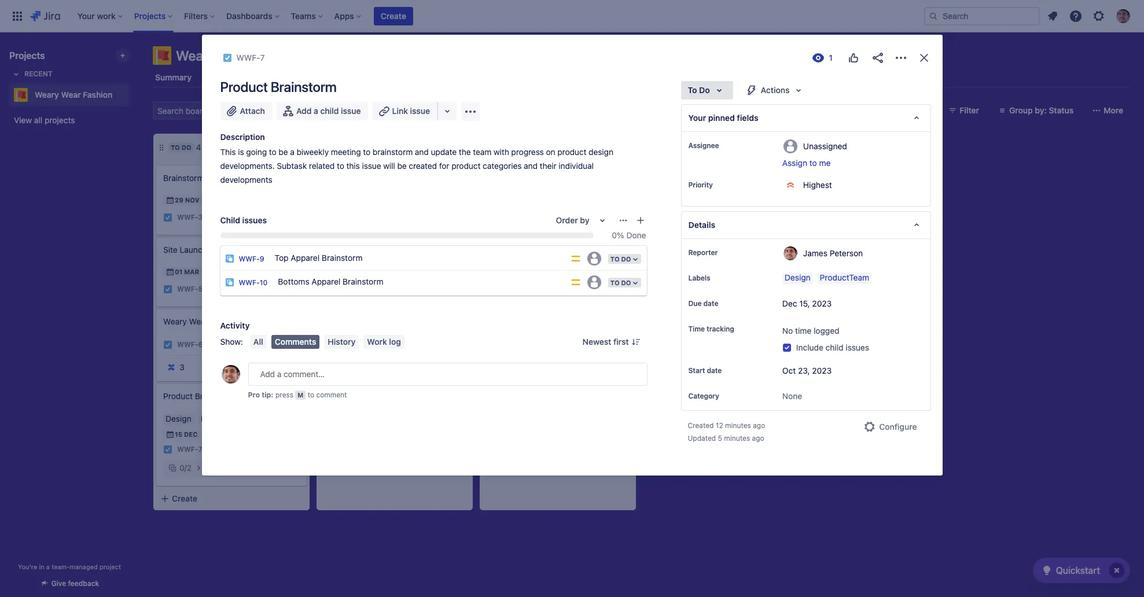 Task type: describe. For each thing, give the bounding box(es) containing it.
history button
[[325, 335, 359, 349]]

child inside button
[[321, 106, 339, 116]]

order by
[[556, 215, 590, 225]]

0 horizontal spatial issues
[[242, 215, 267, 225]]

summary
[[155, 72, 192, 82]]

0 vertical spatial ago
[[753, 422, 766, 430]]

top apparel brainstorm
[[275, 253, 363, 263]]

the inside description this is going to be a biweekly meeting to brainstorm and update the team with progress on product design developments. subtask related to this issue will be created for product categories and their individual developments
[[459, 147, 471, 157]]

highest
[[804, 180, 833, 190]]

meeting
[[331, 147, 361, 157]]

newest first image
[[631, 338, 641, 347]]

link issue
[[392, 106, 430, 116]]

subtask
[[277, 161, 307, 171]]

2023 for oct 23, 2023
[[813, 366, 832, 376]]

wear up list
[[219, 47, 251, 64]]

biweekly
[[297, 147, 329, 157]]

link issue button
[[373, 102, 438, 120]]

15
[[175, 431, 182, 438]]

29 november 2023 image
[[166, 196, 175, 205]]

wear up 6
[[189, 317, 208, 327]]

your pinned fields
[[689, 113, 759, 123]]

order
[[556, 215, 578, 225]]

brainstorm down the 1
[[343, 277, 384, 287]]

start date
[[689, 367, 722, 375]]

apparel for bottoms
[[312, 277, 341, 287]]

labels pin to top image
[[713, 274, 722, 283]]

1 horizontal spatial wwf-7 link
[[237, 51, 265, 65]]

Search board text field
[[154, 102, 242, 119]]

1 horizontal spatial weary wear fashion
[[176, 47, 302, 64]]

to do button for bottoms apparel brainstorm
[[607, 277, 642, 289]]

product brainstorm inside dialog
[[220, 79, 337, 95]]

assignee unpin image
[[722, 141, 731, 151]]

james peterson image up add a comment… field on the bottom
[[448, 331, 462, 345]]

0 % done
[[612, 230, 647, 240]]

due
[[689, 299, 702, 308]]

1 vertical spatial product brainstorm
[[163, 391, 236, 401]]

wwf- for wwf-5 link
[[177, 285, 198, 294]]

highest image
[[272, 285, 281, 294]]

29 feb
[[338, 229, 361, 236]]

wwf-2 link
[[340, 333, 366, 343]]

15 december 2023 image
[[166, 430, 175, 439]]

01 mar
[[175, 268, 199, 276]]

0 vertical spatial to do
[[688, 85, 710, 95]]

in
[[39, 563, 44, 571]]

no
[[783, 326, 793, 336]]

1 vertical spatial minutes
[[725, 434, 751, 443]]

2 vertical spatial a
[[46, 563, 50, 571]]

wwf-10 link
[[239, 278, 268, 287]]

configure link
[[857, 418, 924, 437]]

done 0
[[497, 142, 526, 152]]

accessories
[[206, 173, 251, 183]]

in progress 2
[[334, 142, 388, 152]]

to do button for top apparel brainstorm
[[607, 253, 642, 265]]

time
[[689, 325, 705, 334]]

23,
[[799, 366, 810, 376]]

15,
[[800, 299, 810, 309]]

child issues
[[220, 215, 267, 225]]

7 for left wwf-7 link
[[198, 446, 203, 454]]

product for product's task icon
[[327, 277, 356, 287]]

category
[[689, 392, 720, 401]]

first
[[614, 337, 629, 347]]

mar
[[184, 268, 199, 276]]

james peterson
[[804, 248, 863, 258]]

developments
[[220, 175, 273, 185]]

0 vertical spatial product
[[558, 147, 587, 157]]

site
[[416, 173, 430, 183]]

to do for top apparel brainstorm
[[611, 255, 631, 263]]

history
[[328, 337, 356, 347]]

check image
[[1040, 564, 1054, 578]]

0 horizontal spatial wwf-7 link
[[177, 445, 203, 455]]

wwf- for wwf-1 link
[[340, 246, 362, 254]]

brainstorm accessories
[[163, 173, 251, 183]]

quickstart
[[1057, 566, 1101, 576]]

task image left wwf-6 'link'
[[163, 340, 173, 350]]

design
[[589, 147, 614, 157]]

1 vertical spatial weary wear fashion
[[35, 90, 113, 100]]

james peterson image
[[448, 243, 462, 257]]

date for start date
[[707, 367, 722, 375]]

child
[[220, 215, 240, 225]]

newest first
[[583, 337, 629, 347]]

menu bar inside the "product brainstorm" dialog
[[248, 335, 407, 349]]

dec inside the "product brainstorm" dialog
[[783, 299, 798, 309]]

1 horizontal spatial 2
[[362, 334, 366, 342]]

nov
[[185, 196, 200, 204]]

create child image
[[636, 216, 645, 225]]

task image for wwf-3
[[163, 213, 173, 222]]

dismiss quickstart image
[[1108, 562, 1127, 580]]

to right "unassigned" icon
[[611, 255, 620, 263]]

palette
[[211, 317, 237, 327]]

wwf- right issue type: sub-task image
[[239, 278, 260, 287]]

issue actions image
[[619, 216, 628, 225]]

wwf- for wwf-2 link
[[340, 334, 362, 342]]

0 horizontal spatial the
[[355, 173, 367, 183]]

create banner
[[0, 0, 1145, 32]]

none
[[783, 392, 803, 401]]

wwf-6 link
[[177, 340, 203, 350]]

design the weary wear site
[[327, 173, 430, 183]]

oct
[[783, 366, 796, 376]]

0 horizontal spatial product
[[452, 161, 481, 171]]

29 november 2023 image
[[166, 196, 175, 205]]

wwf- for left wwf-7 link
[[177, 446, 198, 454]]

task image for product
[[327, 334, 336, 343]]

me
[[820, 158, 831, 168]]

to right m
[[308, 391, 314, 400]]

weary up the board
[[176, 47, 216, 64]]

created
[[409, 161, 437, 171]]

6
[[198, 341, 203, 349]]

issue type: sub-task image
[[225, 254, 234, 263]]

29 for design
[[338, 229, 347, 236]]

oct 23, 2023
[[783, 366, 832, 376]]

work log
[[367, 337, 401, 347]]

listing
[[358, 277, 383, 287]]

progress
[[512, 147, 544, 157]]

to left this
[[337, 161, 344, 171]]

done inside the "product brainstorm" dialog
[[627, 230, 647, 240]]

wwf-1 link
[[340, 245, 365, 255]]

attach
[[240, 106, 265, 116]]

29 for brainstorm
[[175, 196, 183, 204]]

view
[[14, 115, 32, 125]]

by
[[580, 215, 590, 225]]

top apparel brainstorm link
[[270, 247, 566, 270]]

0 horizontal spatial create button
[[153, 489, 310, 510]]

share image
[[871, 51, 885, 65]]

priority: medium image
[[570, 277, 582, 288]]

issue inside button
[[341, 106, 361, 116]]

0 horizontal spatial dec
[[184, 431, 198, 438]]

wwf-9
[[239, 255, 264, 263]]

1 vertical spatial issues
[[846, 343, 870, 353]]

no time logged
[[783, 326, 840, 336]]

calendar link
[[268, 67, 307, 88]]

0 horizontal spatial fashion
[[83, 90, 113, 100]]

to inside button
[[810, 158, 817, 168]]

profile image of james peterson image
[[221, 365, 240, 384]]

peterson
[[830, 248, 863, 258]]

going
[[246, 147, 267, 157]]

related
[[309, 161, 335, 171]]

1 horizontal spatial be
[[397, 161, 407, 171]]

wwf-5 link
[[177, 285, 203, 294]]

time
[[796, 326, 812, 336]]

brainstorm up add people icon
[[271, 79, 337, 95]]

15 dec
[[175, 431, 198, 438]]

collapse recent projects image
[[9, 67, 23, 81]]

pro tip: press m to comment
[[248, 391, 347, 400]]

calendar
[[270, 72, 304, 82]]

issue inside description this is going to be a biweekly meeting to brainstorm and update the team with progress on product design developments. subtask related to this issue will be created for product categories and their individual developments
[[362, 161, 381, 171]]

in
[[334, 144, 341, 151]]

done inside done 0
[[497, 144, 516, 151]]

brainstorm down profile image of james peterson
[[195, 391, 236, 401]]

unassigned image
[[588, 252, 602, 266]]

assign to me
[[783, 158, 831, 168]]

wwf- right issue type: sub-task icon
[[239, 255, 260, 263]]

task image for wwf-7
[[163, 445, 173, 455]]

10
[[260, 278, 268, 287]]

brainstorm inside "link"
[[322, 253, 363, 263]]

weary inside weary wear fashion link
[[35, 90, 59, 100]]

add a child issue
[[296, 106, 361, 116]]

2 for in progress 2
[[383, 142, 388, 152]]

0 vertical spatial fashion
[[254, 47, 302, 64]]

update
[[431, 147, 457, 157]]

actions
[[761, 85, 790, 95]]

brainstorm up 29 nov
[[163, 173, 204, 183]]

vote options: no one has voted for this issue yet. image
[[847, 51, 861, 65]]

give feedback button
[[33, 574, 106, 594]]

m
[[298, 391, 304, 399]]

wwf-5
[[177, 285, 203, 294]]

do inside to do 4
[[182, 144, 191, 151]]

create inside primary element
[[381, 11, 406, 21]]

wwf-9 link
[[239, 255, 264, 263]]

priority unpin image
[[716, 181, 725, 190]]

assign
[[783, 158, 808, 168]]



Task type: locate. For each thing, give the bounding box(es) containing it.
1 vertical spatial 0
[[612, 230, 617, 240]]

0 horizontal spatial 5
[[198, 285, 203, 294]]

james peterson image up top
[[285, 211, 299, 225]]

task image for site
[[163, 285, 173, 294]]

2 horizontal spatial design
[[785, 273, 811, 283]]

apparel right top
[[291, 253, 320, 263]]

0 vertical spatial 0
[[521, 142, 526, 152]]

unassigned
[[804, 141, 848, 151]]

child
[[321, 106, 339, 116], [826, 343, 844, 353]]

task image for wwf-1
[[327, 246, 336, 255]]

to do down %
[[611, 255, 631, 263]]

0 horizontal spatial weary wear fashion
[[35, 90, 113, 100]]

wear up 'view all projects' link
[[61, 90, 81, 100]]

pinned
[[709, 113, 735, 123]]

0 horizontal spatial design
[[327, 173, 353, 183]]

Add a comment… field
[[248, 363, 648, 386]]

29 left feb
[[338, 229, 347, 236]]

0 horizontal spatial 0
[[180, 463, 185, 473]]

ago
[[753, 422, 766, 430], [752, 434, 765, 443]]

add people image
[[298, 104, 312, 118]]

priority
[[689, 181, 713, 189]]

a
[[314, 106, 318, 116], [290, 147, 295, 157], [46, 563, 50, 571]]

this
[[220, 147, 236, 157]]

29 nov
[[175, 196, 200, 204]]

issues right child
[[242, 215, 267, 225]]

created 12 minutes ago updated 5 minutes ago
[[688, 422, 766, 443]]

include
[[797, 343, 824, 353]]

0 horizontal spatial product
[[163, 391, 193, 401]]

7 inside the "product brainstorm" dialog
[[260, 53, 265, 63]]

5 inside created 12 minutes ago updated 5 minutes ago
[[718, 434, 723, 443]]

issue inside 'button'
[[410, 106, 430, 116]]

1 horizontal spatial product
[[220, 79, 268, 95]]

start
[[689, 367, 705, 375]]

description
[[220, 132, 265, 142]]

wwf-7 inside the "product brainstorm" dialog
[[237, 53, 265, 63]]

a right add people icon
[[314, 106, 318, 116]]

wwf-10
[[239, 278, 268, 287]]

0 horizontal spatial issue
[[341, 106, 361, 116]]

0 horizontal spatial 2
[[187, 463, 192, 473]]

wwf- down 01 mar
[[177, 285, 198, 294]]

2 up will
[[383, 142, 388, 152]]

a right in
[[46, 563, 50, 571]]

7 for the rightmost wwf-7 link
[[260, 53, 265, 63]]

2 vertical spatial 2
[[187, 463, 192, 473]]

done up categories
[[497, 144, 516, 151]]

5 down mar
[[198, 285, 203, 294]]

0 vertical spatial create button
[[374, 7, 413, 25]]

to up your
[[688, 85, 697, 95]]

date left "due date pin to top" image on the right bottom of the page
[[704, 299, 719, 308]]

1 vertical spatial wwf-7
[[177, 446, 203, 454]]

0 / 2
[[180, 463, 192, 473]]

1 vertical spatial 29
[[338, 229, 347, 236]]

copy link to issue image
[[263, 53, 272, 62]]

wwf-7 link up list
[[237, 51, 265, 65]]

wwf- for wwf-3 link
[[177, 213, 198, 222]]

1 vertical spatial create button
[[153, 489, 310, 510]]

2 left work
[[362, 334, 366, 342]]

a up subtask
[[290, 147, 295, 157]]

0 vertical spatial and
[[415, 147, 429, 157]]

1 vertical spatial 2023
[[813, 366, 832, 376]]

0 vertical spatial wwf-7 link
[[237, 51, 265, 65]]

1 vertical spatial fashion
[[83, 90, 113, 100]]

1 vertical spatial to do button
[[607, 253, 642, 265]]

dec 15, 2023
[[783, 299, 832, 309]]

this
[[347, 161, 360, 171]]

1 horizontal spatial fashion
[[254, 47, 302, 64]]

timeline link
[[316, 67, 353, 88]]

to do button
[[681, 81, 733, 100], [607, 253, 642, 265], [607, 277, 642, 289]]

timeline
[[318, 72, 351, 82]]

1 vertical spatial date
[[707, 367, 722, 375]]

0 vertical spatial 29
[[175, 196, 183, 204]]

wwf-3 link
[[177, 213, 203, 223]]

add app image
[[464, 105, 478, 118]]

additions
[[239, 317, 274, 327]]

weary down recent
[[35, 90, 59, 100]]

link web pages and more image
[[441, 104, 455, 118]]

product left listing
[[327, 277, 356, 287]]

2 horizontal spatial 0
[[612, 230, 617, 240]]

dec right 15
[[184, 431, 198, 438]]

1 horizontal spatial a
[[290, 147, 295, 157]]

to do
[[688, 85, 710, 95], [611, 255, 631, 263], [611, 279, 631, 287]]

wwf-7 link down 15 dec on the bottom left
[[177, 445, 203, 455]]

weary down will
[[369, 173, 393, 183]]

to left 4
[[171, 144, 180, 151]]

weary wear fashion
[[176, 47, 302, 64], [35, 90, 113, 100]]

product brainstorm down copy link to issue icon on the top of the page
[[220, 79, 337, 95]]

issue down timeline link
[[341, 106, 361, 116]]

1 vertical spatial and
[[524, 161, 538, 171]]

weary wear fashion link
[[9, 83, 125, 107]]

0 horizontal spatial a
[[46, 563, 50, 571]]

wwf-7 for left wwf-7 link
[[177, 446, 203, 454]]

2 horizontal spatial product
[[327, 277, 356, 287]]

the down this
[[355, 173, 367, 183]]

comment
[[316, 391, 347, 400]]

dec
[[783, 299, 798, 309], [184, 431, 198, 438]]

%
[[617, 230, 625, 240]]

2 horizontal spatial a
[[314, 106, 318, 116]]

product inside dialog
[[220, 79, 268, 95]]

ago right updated
[[752, 434, 765, 443]]

0 vertical spatial done
[[497, 144, 516, 151]]

details element
[[681, 211, 931, 239]]

team
[[473, 147, 492, 157]]

to right "meeting"
[[363, 147, 371, 157]]

Search field
[[925, 7, 1041, 25]]

1 vertical spatial product
[[327, 277, 356, 287]]

task image left wwf-5 link
[[163, 285, 173, 294]]

progress
[[343, 144, 379, 151]]

updated
[[688, 434, 716, 443]]

link
[[392, 106, 408, 116]]

2 2023 from the top
[[813, 366, 832, 376]]

7
[[260, 53, 265, 63], [198, 446, 203, 454]]

work
[[367, 337, 387, 347]]

0 vertical spatial be
[[279, 147, 288, 157]]

1 horizontal spatial child
[[826, 343, 844, 353]]

due date pin to top image
[[721, 299, 730, 309]]

weary wear fashion up 'view all projects' link
[[35, 90, 113, 100]]

and down progress
[[524, 161, 538, 171]]

product down team
[[452, 161, 481, 171]]

logged
[[814, 326, 840, 336]]

product up attach button
[[220, 79, 268, 95]]

wwf- left work
[[340, 334, 362, 342]]

1 vertical spatial dec
[[184, 431, 198, 438]]

to do up your
[[688, 85, 710, 95]]

child right add people icon
[[321, 106, 339, 116]]

0 horizontal spatial 7
[[198, 446, 203, 454]]

ago right 12
[[753, 422, 766, 430]]

to left me
[[810, 158, 817, 168]]

wwf-7 for the rightmost wwf-7 link
[[237, 53, 265, 63]]

search image
[[929, 11, 939, 21]]

1 vertical spatial apparel
[[312, 277, 341, 287]]

1 horizontal spatial 5
[[718, 434, 723, 443]]

top
[[275, 253, 289, 263]]

assign to me button
[[783, 158, 919, 169]]

1 vertical spatial the
[[355, 173, 367, 183]]

james peterson image left the add
[[272, 101, 291, 120]]

wwf-7 link
[[237, 51, 265, 65], [177, 445, 203, 455]]

team-
[[52, 563, 70, 571]]

james
[[804, 248, 828, 258]]

0 horizontal spatial done
[[497, 144, 516, 151]]

2
[[383, 142, 388, 152], [362, 334, 366, 342], [187, 463, 192, 473]]

bottoms apparel brainstorm
[[278, 277, 384, 287]]

to do for bottoms apparel brainstorm
[[611, 279, 631, 287]]

task image
[[163, 285, 173, 294], [327, 334, 336, 343], [163, 340, 173, 350]]

product listing design silos
[[327, 277, 431, 287]]

apparel for top
[[291, 253, 320, 263]]

0 horizontal spatial and
[[415, 147, 429, 157]]

0 vertical spatial the
[[459, 147, 471, 157]]

product brainstorm down profile image of james peterson
[[163, 391, 236, 401]]

1 horizontal spatial product
[[558, 147, 587, 157]]

1 horizontal spatial wwf-7
[[237, 53, 265, 63]]

wwf-1
[[340, 246, 365, 254]]

0 horizontal spatial create
[[172, 494, 198, 504]]

0 vertical spatial a
[[314, 106, 318, 116]]

wwf- for the rightmost wwf-7 link
[[237, 53, 260, 63]]

feedback
[[68, 580, 99, 588]]

all button
[[250, 335, 267, 349]]

to inside to do 4
[[171, 144, 180, 151]]

wwf- down 15 dec on the bottom left
[[177, 446, 198, 454]]

the left team
[[459, 147, 471, 157]]

0 horizontal spatial child
[[321, 106, 339, 116]]

tracking
[[707, 325, 735, 334]]

is
[[238, 147, 244, 157]]

task image up the board
[[223, 53, 232, 63]]

1 horizontal spatial the
[[459, 147, 471, 157]]

your pinned fields element
[[681, 104, 931, 132]]

01
[[175, 268, 183, 276]]

you're in a team-managed project
[[18, 563, 121, 571]]

a inside description this is going to be a biweekly meeting to brainstorm and update the team with progress on product design developments. subtask related to this issue will be created for product categories and their individual developments
[[290, 147, 295, 157]]

james peterson image
[[272, 101, 291, 120], [285, 211, 299, 225], [285, 283, 299, 296], [448, 331, 462, 345]]

0 inside the "product brainstorm" dialog
[[612, 230, 617, 240]]

task image left wwf-2 link
[[327, 334, 336, 343]]

1 vertical spatial 7
[[198, 446, 203, 454]]

product up individual
[[558, 147, 587, 157]]

wwf- for wwf-6 'link'
[[177, 341, 198, 349]]

design up 15,
[[785, 273, 811, 283]]

child down logged
[[826, 343, 844, 353]]

to do right priority: medium icon
[[611, 279, 631, 287]]

actions image
[[894, 51, 908, 65]]

priority: medium image
[[570, 253, 582, 265]]

1 horizontal spatial done
[[627, 230, 647, 240]]

weary wear fashion up list
[[176, 47, 302, 64]]

menu bar
[[248, 335, 407, 349]]

0 horizontal spatial 29
[[175, 196, 183, 204]]

design left silos
[[385, 277, 411, 287]]

01 march 2024 image
[[166, 268, 175, 277], [166, 268, 175, 277]]

0 vertical spatial dec
[[783, 299, 798, 309]]

2 for 0 / 2
[[187, 463, 192, 473]]

be right will
[[397, 161, 407, 171]]

2023 right 23, at the right
[[813, 366, 832, 376]]

apparel down top apparel brainstorm
[[312, 277, 341, 287]]

1 horizontal spatial issues
[[846, 343, 870, 353]]

wwf- inside 'link'
[[177, 341, 198, 349]]

3
[[198, 213, 203, 222]]

issue right link
[[410, 106, 430, 116]]

task image
[[223, 53, 232, 63], [163, 213, 173, 222], [327, 246, 336, 255], [163, 445, 173, 455]]

0 vertical spatial 5
[[198, 285, 203, 294]]

fashion
[[254, 47, 302, 64], [83, 90, 113, 100]]

1 vertical spatial create
[[172, 494, 198, 504]]

product brainstorm
[[220, 79, 337, 95], [163, 391, 236, 401]]

menu bar containing all
[[248, 335, 407, 349]]

0 vertical spatial product brainstorm
[[220, 79, 337, 95]]

apparel inside "link"
[[291, 253, 320, 263]]

1 horizontal spatial design
[[385, 277, 411, 287]]

1 vertical spatial product
[[452, 161, 481, 171]]

time tracking pin to top image
[[737, 325, 746, 334]]

2023 right 15,
[[813, 299, 832, 309]]

give
[[51, 580, 66, 588]]

weary up wwf-6
[[163, 317, 187, 327]]

a inside 'add a child issue' button
[[314, 106, 318, 116]]

fashion up calendar
[[254, 47, 302, 64]]

2 vertical spatial 0
[[180, 463, 185, 473]]

1 horizontal spatial 7
[[260, 53, 265, 63]]

wwf- down 29 nov
[[177, 213, 198, 222]]

individual
[[559, 161, 594, 171]]

minutes right 12
[[726, 422, 752, 430]]

9
[[260, 255, 264, 263]]

wwf- left copy link to issue icon on the top of the page
[[237, 53, 260, 63]]

close image
[[917, 51, 931, 65]]

medium image
[[288, 340, 298, 350]]

issues right include
[[846, 343, 870, 353]]

tab list containing board
[[146, 67, 1138, 88]]

wwf-3
[[177, 213, 203, 222]]

minutes right updated
[[725, 434, 751, 443]]

site launch
[[163, 245, 207, 255]]

2 vertical spatial to do button
[[607, 277, 642, 289]]

wwf-6
[[177, 341, 203, 349]]

1 vertical spatial a
[[290, 147, 295, 157]]

press
[[276, 391, 294, 400]]

to
[[688, 85, 697, 95], [171, 144, 180, 151], [611, 255, 620, 263], [611, 279, 620, 287]]

issue up design the weary wear site
[[362, 161, 381, 171]]

0
[[521, 142, 526, 152], [612, 230, 617, 240], [180, 463, 185, 473]]

1 vertical spatial ago
[[752, 434, 765, 443]]

to right priority: medium icon
[[611, 279, 620, 287]]

reporter pin to top image
[[721, 248, 730, 258]]

dec left 15,
[[783, 299, 798, 309]]

jira image
[[30, 9, 60, 23], [30, 9, 60, 23]]

design for design
[[785, 273, 811, 283]]

you're
[[18, 563, 37, 571]]

task image down 15 december 2023 icon
[[163, 445, 173, 455]]

2 down 15 dec on the bottom left
[[187, 463, 192, 473]]

29 left nov
[[175, 196, 183, 204]]

wear left the site
[[395, 173, 414, 183]]

1 vertical spatial to do
[[611, 255, 631, 263]]

1 vertical spatial 2
[[362, 334, 366, 342]]

4
[[196, 142, 201, 152]]

1 horizontal spatial create button
[[374, 7, 413, 25]]

5 down 12
[[718, 434, 723, 443]]

0 vertical spatial issues
[[242, 215, 267, 225]]

1 horizontal spatial 29
[[338, 229, 347, 236]]

design down this
[[327, 173, 353, 183]]

newest first button
[[576, 335, 648, 349]]

will
[[383, 161, 395, 171]]

primary element
[[7, 0, 925, 32]]

product for 15 december 2023 image
[[163, 391, 193, 401]]

2023 for dec 15, 2023
[[813, 299, 832, 309]]

and
[[415, 147, 429, 157], [524, 161, 538, 171]]

be up subtask
[[279, 147, 288, 157]]

brainstorm up bottoms apparel brainstorm
[[322, 253, 363, 263]]

wwf-
[[237, 53, 260, 63], [177, 213, 198, 222], [340, 246, 362, 254], [239, 255, 260, 263], [239, 278, 260, 287], [177, 285, 198, 294], [340, 334, 362, 342], [177, 341, 198, 349], [177, 446, 198, 454]]

wwf- down weary wear palette additions
[[177, 341, 198, 349]]

wwf-7 up list
[[237, 53, 265, 63]]

quickstart button
[[1033, 558, 1131, 584]]

0 vertical spatial 2023
[[813, 299, 832, 309]]

1 horizontal spatial dec
[[783, 299, 798, 309]]

1 2023 from the top
[[813, 299, 832, 309]]

james peterson image right highest image
[[285, 283, 299, 296]]

wwf- down 29 feb
[[340, 246, 362, 254]]

product brainstorm dialog
[[202, 35, 943, 476]]

date for due date
[[704, 299, 719, 308]]

give feedback
[[51, 580, 99, 588]]

task image left wwf-1 link
[[327, 246, 336, 255]]

1 horizontal spatial create
[[381, 11, 406, 21]]

2 vertical spatial product
[[163, 391, 193, 401]]

due date
[[689, 299, 719, 308]]

date right start
[[707, 367, 722, 375]]

product up 15
[[163, 391, 193, 401]]

categories
[[483, 161, 522, 171]]

activity
[[220, 321, 250, 331]]

2 horizontal spatial issue
[[410, 106, 430, 116]]

feb
[[348, 229, 361, 236]]

to
[[269, 147, 277, 157], [363, 147, 371, 157], [810, 158, 817, 168], [337, 161, 344, 171], [308, 391, 314, 400]]

1 vertical spatial be
[[397, 161, 407, 171]]

0 vertical spatial to do button
[[681, 81, 733, 100]]

0 for 0 % done
[[612, 230, 617, 240]]

1 vertical spatial 5
[[718, 434, 723, 443]]

29 february 2024 image
[[329, 228, 338, 237], [329, 228, 338, 237]]

15 december 2023 image
[[166, 430, 175, 439]]

task image down 29 november 2023 icon
[[163, 213, 173, 222]]

on
[[546, 147, 556, 157]]

product
[[558, 147, 587, 157], [452, 161, 481, 171]]

design inside the "product brainstorm" dialog
[[785, 273, 811, 283]]

0 vertical spatial date
[[704, 299, 719, 308]]

1 horizontal spatial and
[[524, 161, 538, 171]]

the
[[459, 147, 471, 157], [355, 173, 367, 183]]

tab list
[[146, 67, 1138, 88]]

0 vertical spatial minutes
[[726, 422, 752, 430]]

0 vertical spatial product
[[220, 79, 268, 95]]

0 for 0 / 2
[[180, 463, 185, 473]]

issue
[[341, 106, 361, 116], [410, 106, 430, 116], [362, 161, 381, 171]]

done down 'create child' image
[[627, 230, 647, 240]]

issue type: sub-task image
[[225, 278, 234, 287]]

highest image
[[435, 246, 445, 255]]

design for design the weary wear site
[[327, 173, 353, 183]]

0 vertical spatial apparel
[[291, 253, 320, 263]]

create button inside primary element
[[374, 7, 413, 25]]

to right going
[[269, 147, 277, 157]]

1 vertical spatial child
[[826, 343, 844, 353]]

0 vertical spatial 7
[[260, 53, 265, 63]]

wwf-7 down 15 dec on the bottom left
[[177, 446, 203, 454]]

fashion up 'view all projects' link
[[83, 90, 113, 100]]

bottoms apparel brainstorm link
[[274, 271, 566, 294]]

create button
[[374, 7, 413, 25], [153, 489, 310, 510]]

and up created
[[415, 147, 429, 157]]

for
[[439, 161, 450, 171]]



Task type: vqa. For each thing, say whether or not it's contained in the screenshot.
The Launch
yes



